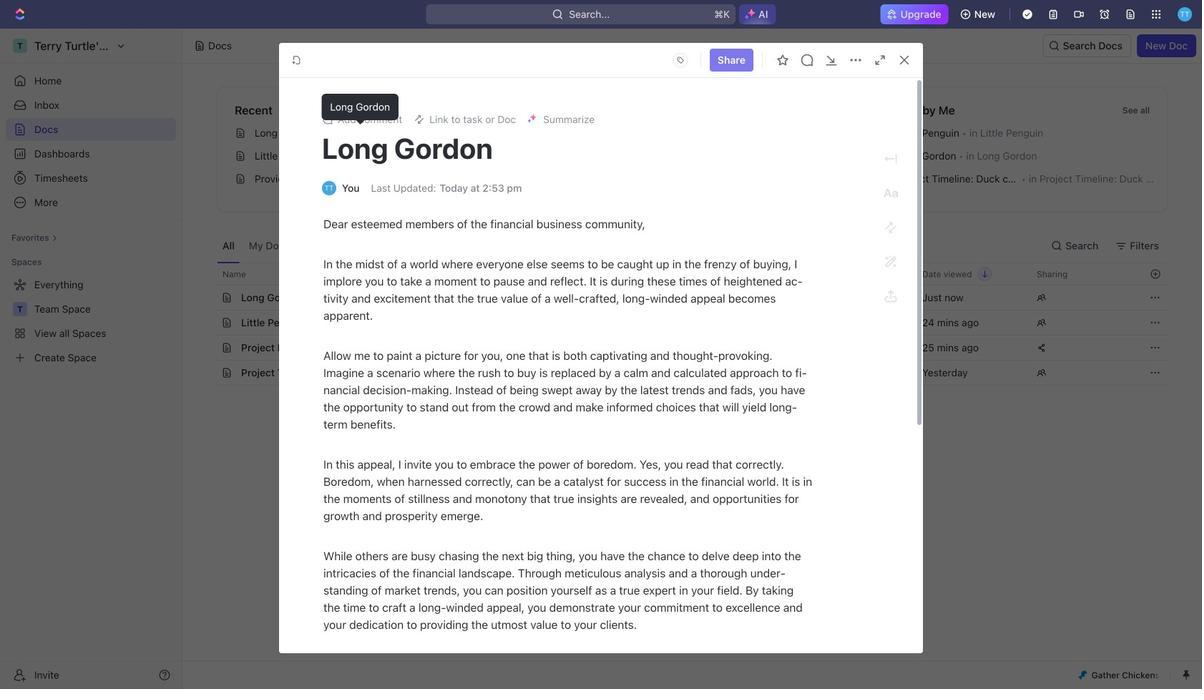 Task type: locate. For each thing, give the bounding box(es) containing it.
cell
[[201, 286, 217, 310], [800, 286, 914, 310], [201, 311, 217, 335], [201, 336, 217, 360], [201, 361, 217, 385], [800, 361, 914, 385]]

dropdown menu image
[[669, 49, 692, 72]]

table
[[201, 263, 1168, 386]]

column header
[[201, 263, 217, 286]]

row
[[201, 263, 1168, 286], [201, 285, 1168, 311], [201, 310, 1168, 336], [201, 335, 1168, 361], [201, 360, 1168, 386]]

2 row from the top
[[201, 285, 1168, 311]]

tree
[[6, 273, 176, 369]]

tab list
[[217, 229, 572, 263]]



Task type: describe. For each thing, give the bounding box(es) containing it.
sidebar navigation
[[0, 29, 183, 689]]

5 row from the top
[[201, 360, 1168, 386]]

4 row from the top
[[201, 335, 1168, 361]]

drumstick bite image
[[1079, 671, 1088, 680]]

tree inside sidebar navigation
[[6, 273, 176, 369]]

3 row from the top
[[201, 310, 1168, 336]]

1 row from the top
[[201, 263, 1168, 286]]



Task type: vqa. For each thing, say whether or not it's contained in the screenshot.
cell corresponding to 2nd row
yes



